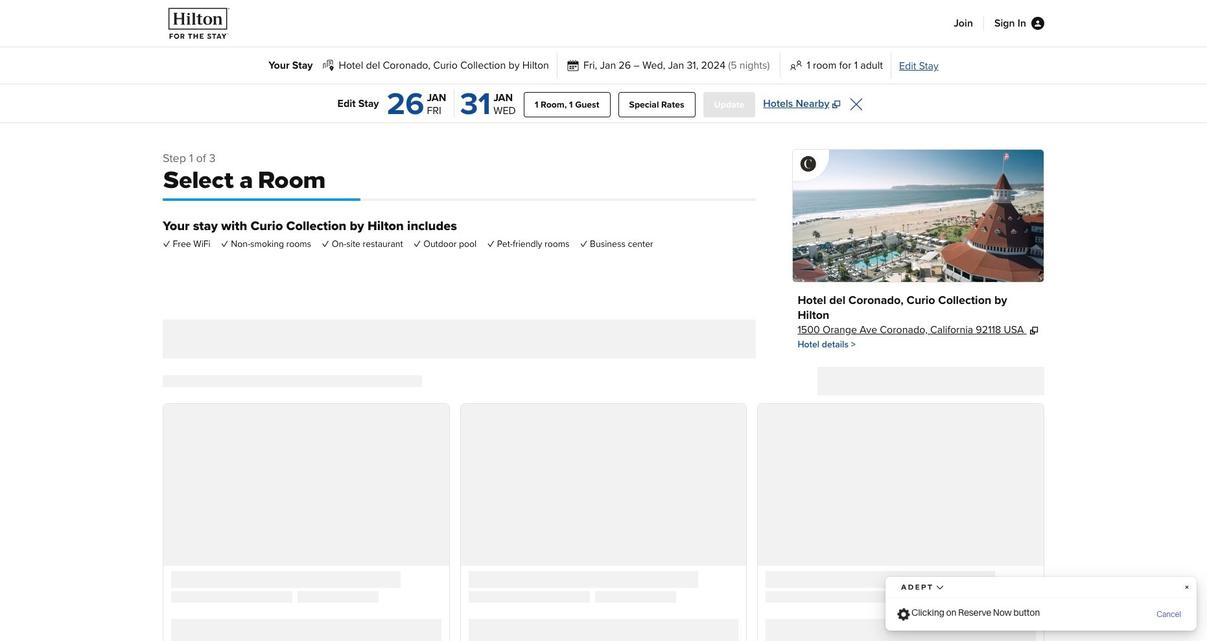Task type: locate. For each thing, give the bounding box(es) containing it.
list
[[163, 237, 756, 250]]



Task type: describe. For each thing, give the bounding box(es) containing it.
hotel exterior with pool area by the beach image
[[793, 150, 1044, 282]]

curio logo image
[[798, 154, 819, 175]]

hilton for the stay image
[[163, 5, 235, 41]]



Task type: vqa. For each thing, say whether or not it's contained in the screenshot.
phone field
no



